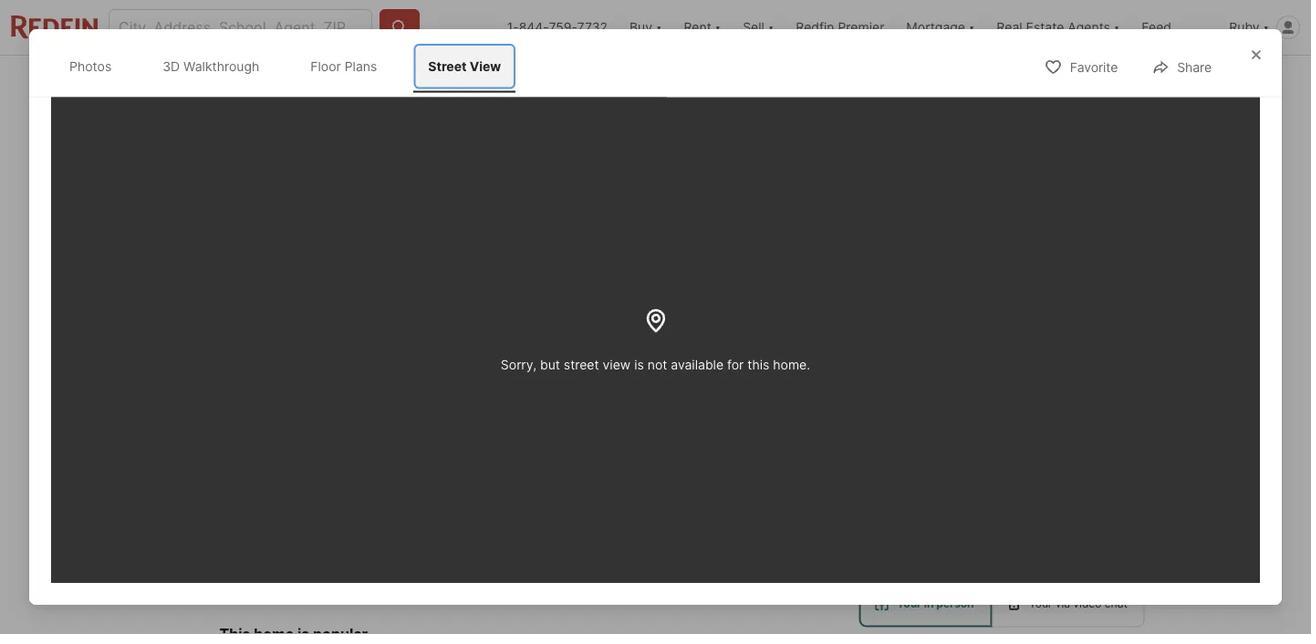 Task type: locate. For each thing, give the bounding box(es) containing it.
tab list
[[51, 40, 534, 93], [167, 56, 773, 103]]

1-844-759-7732 link
[[507, 20, 608, 35]]

0 horizontal spatial share
[[1095, 73, 1129, 88]]

3d walkthrough tab
[[148, 44, 274, 89]]

view
[[603, 357, 631, 372]]

photos
[[69, 58, 112, 74]]

list box
[[859, 580, 1145, 627]]

favorite
[[1070, 60, 1118, 75]]

tour inside 'option'
[[897, 597, 922, 610]]

1929 teagle dr, austin, tx 78741 image
[[167, 107, 852, 424]]

tour
[[897, 597, 922, 610], [1029, 597, 1052, 610]]

details
[[464, 73, 504, 89]]

1-844-759-7732
[[507, 20, 608, 35]]

feed button
[[1131, 0, 1218, 55]]

search link
[[187, 70, 267, 92]]

1 tour from the left
[[897, 597, 922, 610]]

2 tour from the left
[[1029, 597, 1052, 610]]

tour inside option
[[1029, 597, 1052, 610]]

tour left in
[[897, 597, 922, 610]]

dialog
[[29, 29, 1282, 605]]

floor plans tab
[[296, 44, 392, 89]]

3d
[[163, 58, 180, 74]]

view
[[470, 58, 501, 74]]

7732
[[577, 20, 608, 35]]

via
[[1055, 597, 1070, 610]]

tab list containing search
[[167, 56, 773, 103]]

floor plans
[[311, 58, 377, 74]]

None button
[[870, 476, 953, 562], [960, 477, 1043, 561], [1051, 477, 1134, 561], [870, 476, 953, 562], [960, 477, 1043, 561], [1051, 477, 1134, 561]]

home.
[[773, 357, 810, 372]]

1 horizontal spatial share
[[1177, 60, 1212, 75]]

tour in person
[[897, 597, 974, 610]]

video
[[1073, 597, 1102, 610]]

walkthrough
[[184, 58, 259, 74]]

in
[[924, 597, 934, 610]]

available
[[671, 357, 724, 372]]

City, Address, School, Agent, ZIP search field
[[109, 9, 372, 46]]

but
[[540, 357, 560, 372]]

photos tab
[[55, 44, 126, 89]]

property details tab
[[388, 59, 524, 103]]

3d walkthrough
[[163, 58, 259, 74]]

street view tab
[[414, 44, 516, 89]]

chat
[[1105, 597, 1128, 610]]

tour via video chat
[[1029, 597, 1128, 610]]

tour left via
[[1029, 597, 1052, 610]]

street view
[[428, 58, 501, 74]]

1 horizontal spatial tour
[[1029, 597, 1052, 610]]

tab
[[287, 59, 388, 103], [524, 59, 670, 103], [670, 59, 758, 103]]

0 horizontal spatial tour
[[897, 597, 922, 610]]

search
[[223, 73, 267, 89]]

tab list containing photos
[[51, 40, 534, 93]]

share button
[[1136, 48, 1227, 85], [1054, 61, 1145, 98]]

redfin premier button
[[785, 0, 895, 55]]

not
[[648, 357, 667, 372]]

share
[[1177, 60, 1212, 75], [1095, 73, 1129, 88]]

person
[[937, 597, 974, 610]]

redfin
[[796, 20, 835, 35]]

tour for tour in person
[[897, 597, 922, 610]]



Task type: describe. For each thing, give the bounding box(es) containing it.
759-
[[549, 20, 577, 35]]

dialog containing photos
[[29, 29, 1282, 605]]

2 tab from the left
[[524, 59, 670, 103]]

for
[[727, 357, 744, 372]]

redfin premier
[[796, 20, 885, 35]]

sorry, but street view is not available for this home.
[[501, 357, 810, 372]]

submit search image
[[390, 18, 409, 37]]

sorry,
[[501, 357, 537, 372]]

favorite button
[[1029, 48, 1134, 85]]

3 tab from the left
[[670, 59, 758, 103]]

is
[[634, 357, 644, 372]]

1-
[[507, 20, 519, 35]]

tour for tour via video chat
[[1029, 597, 1052, 610]]

floor
[[311, 58, 341, 74]]

share inside dialog
[[1177, 60, 1212, 75]]

1 tab from the left
[[287, 59, 388, 103]]

tour via video chat option
[[992, 580, 1145, 627]]

street
[[428, 58, 467, 74]]

tour in person option
[[859, 580, 992, 627]]

844-
[[519, 20, 549, 35]]

property
[[408, 73, 460, 89]]

street
[[564, 357, 599, 372]]

feed
[[1142, 20, 1172, 35]]

tab list inside dialog
[[51, 40, 534, 93]]

property details
[[408, 73, 504, 89]]

carousel group
[[870, 476, 1152, 562]]

this
[[748, 357, 770, 372]]

plans
[[345, 58, 377, 74]]

list box containing tour in person
[[859, 580, 1145, 627]]

premier
[[838, 20, 885, 35]]



Task type: vqa. For each thing, say whether or not it's contained in the screenshot.
2.
no



